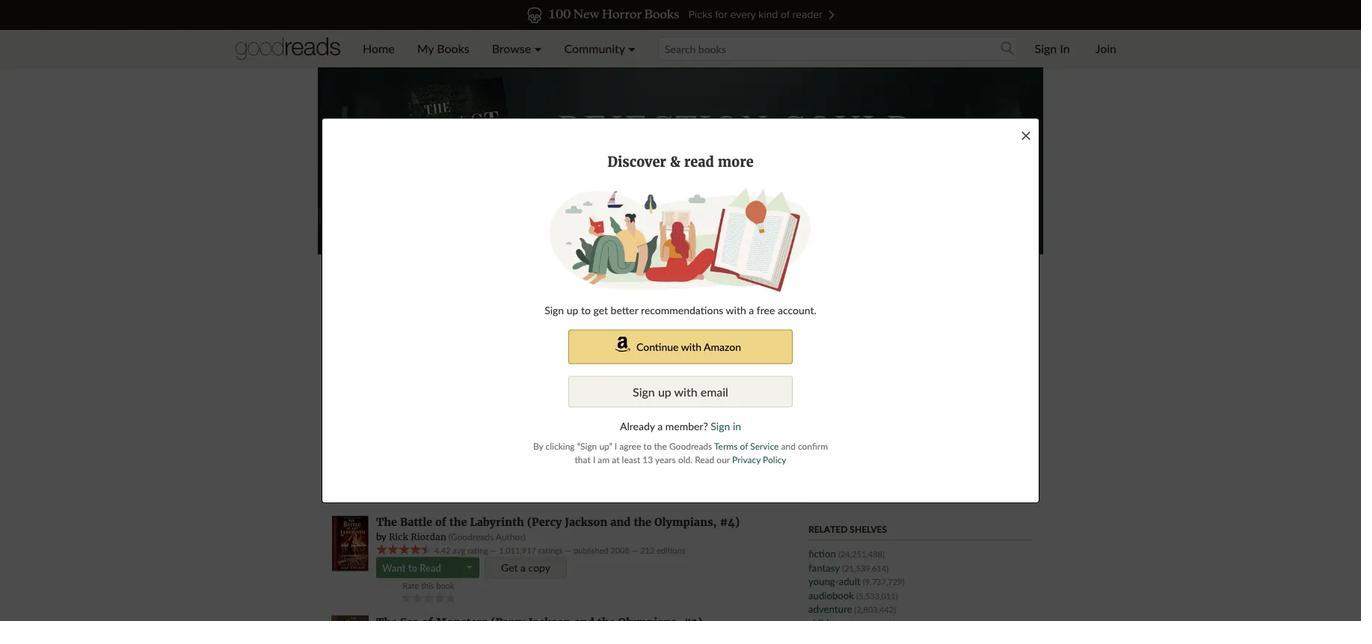 Task type: describe. For each thing, give the bounding box(es) containing it.
2,799,088
[[499, 445, 537, 456]]

sign for sign up to get better recommendations with a free account.
[[545, 304, 564, 316]]

get
[[594, 304, 608, 316]]

books
[[437, 41, 470, 56]]

— for 4.30 avg rating — 2,799,088 ratings
[[491, 445, 497, 456]]

by clicking "sign up" i agree to the goodreads terms of service
[[533, 441, 779, 451]]

13
[[643, 454, 653, 465]]

avg for 4.42
[[453, 545, 466, 556]]

4.30
[[435, 445, 451, 456]]

0 horizontal spatial (percy
[[490, 415, 525, 429]]

want
[[382, 562, 406, 574]]

the up 212
[[634, 515, 652, 529]]

rate
[[403, 580, 419, 590]]

fiction link
[[809, 548, 836, 560]]

—                 published                2005               — 367 editions
[[563, 445, 686, 456]]

rick riordan link
[[389, 531, 447, 542]]

with inside 'link'
[[675, 384, 698, 399]]

— down the battle of the labyrinth (percy jackson and the olympians, #4) by rick riordan (goodreads author)
[[565, 545, 572, 556]]

labyrinth
[[470, 515, 524, 529]]

adventure link
[[809, 603, 853, 615]]

rating for 1,011,917
[[468, 545, 489, 556]]

fantasy link
[[809, 562, 840, 574]]

sign in link
[[1024, 30, 1082, 67]]

copy
[[529, 561, 551, 574]]

0 vertical spatial olympians,
[[618, 415, 680, 429]]

a for already a member? sign in
[[658, 420, 663, 432]]

1 vertical spatial advertisement region
[[809, 306, 1033, 493]]

terms of service link
[[715, 441, 779, 451]]

at
[[612, 454, 620, 465]]

the battle of the labyrinth (percy jackson and the olympians, #4) link
[[376, 515, 740, 529]]

0 vertical spatial advertisement region
[[318, 67, 1044, 254]]

recommendations
[[641, 304, 724, 316]]

the for the lightning thief (percy jackson and the olympians, #1)
[[376, 415, 397, 429]]

0 vertical spatial to
[[581, 304, 591, 316]]

related shelves link
[[809, 523, 888, 534]]

read inside button
[[420, 562, 441, 574]]

(21,539,614)
[[843, 563, 889, 573]]

i inside and confirm that i am at least 13 years old.  read our
[[593, 454, 596, 465]]

young-adult link
[[809, 575, 861, 587]]

read inside and confirm that i am at least 13 years old.  read our
[[695, 454, 715, 465]]

read
[[685, 154, 714, 171]]

in
[[1061, 41, 1071, 56]]

sign in
[[1035, 41, 1071, 56]]

(percy inside the battle of the labyrinth (percy jackson and the olympians, #4) by rick riordan (goodreads author)
[[527, 515, 562, 529]]

service
[[751, 441, 779, 451]]

0 vertical spatial with
[[726, 304, 747, 316]]

riordan
[[411, 531, 447, 542]]

author)
[[496, 531, 526, 542]]

related shelves
[[809, 523, 888, 534]]

adult
[[839, 575, 861, 587]]

join link
[[1085, 30, 1128, 67]]

get a copy button
[[485, 557, 567, 578]]

the battle of the labyrinth (percy jackson and the olympians, #4) heading
[[376, 515, 740, 529]]

shelves
[[850, 523, 888, 534]]

1,011,917
[[499, 545, 537, 556]]

in
[[733, 420, 742, 432]]

least
[[622, 454, 641, 465]]

old.
[[679, 454, 693, 465]]

(24,251,488)
[[839, 549, 885, 559]]

— left that in the left of the page
[[565, 445, 572, 456]]

privacy policy link
[[733, 454, 787, 465]]

this
[[421, 580, 434, 590]]

continue with amazon button
[[569, 330, 793, 364]]

#1)
[[683, 415, 701, 429]]

agree
[[620, 441, 642, 451]]

published for 2005
[[574, 445, 609, 456]]

audiobook link
[[809, 589, 855, 601]]

with inside button
[[682, 340, 702, 353]]

already a member? sign in
[[620, 420, 742, 432]]

goodreads
[[670, 441, 713, 451]]

212 editions link
[[641, 545, 686, 556]]

up for with
[[658, 384, 672, 399]]

Search for books to add to your shelves search field
[[659, 37, 1018, 61]]

book
[[437, 580, 455, 590]]

Search books text field
[[659, 37, 1018, 61]]

— for —                 published                2008               — 212 editions
[[632, 545, 639, 556]]

(5,533,011)
[[857, 591, 898, 601]]

want to read
[[382, 562, 441, 574]]

— for 4.42 avg rating — 1,011,917 ratings
[[491, 545, 497, 556]]

related
[[809, 523, 848, 534]]

avg for 4.30
[[453, 445, 466, 456]]

the up the years
[[654, 441, 667, 451]]

discover
[[608, 154, 667, 171]]

years
[[655, 454, 676, 465]]

0 vertical spatial jackson
[[528, 415, 571, 429]]

continue
[[637, 340, 679, 353]]

Search by Book Title, Author, or ISBN text field
[[335, 304, 697, 327]]

the lightning thief (percy jackson and the olympians, #1)
[[376, 415, 701, 429]]

4.30 avg rating — 2,799,088 ratings
[[433, 445, 563, 456]]

sign for sign up with email
[[633, 384, 655, 399]]

jackson inside the battle of the labyrinth (percy jackson and the olympians, #4) by rick riordan (goodreads author)
[[565, 515, 608, 529]]

privacy policy
[[733, 454, 787, 465]]

sign up with email
[[633, 384, 729, 399]]

editions for 367 editions
[[657, 445, 686, 456]]



Task type: vqa. For each thing, say whether or not it's contained in the screenshot.
Fathom within the FULL FATHOM FIVE DIGITAL IS A PUBLISHER OF COMMERCIAL FICTION EBOOKS FOR MODERN READERS.
no



Task type: locate. For each thing, give the bounding box(es) containing it.
and up the "sign in the bottom of the page
[[574, 415, 594, 429]]

0 horizontal spatial and
[[574, 415, 594, 429]]

already
[[620, 420, 655, 432]]

1 horizontal spatial of
[[740, 441, 748, 451]]

2 horizontal spatial and
[[782, 441, 796, 451]]

amazon
[[704, 340, 742, 353]]

read up rate this book
[[420, 562, 441, 574]]

of inside the battle of the labyrinth (percy jackson and the olympians, #4) by rick riordan (goodreads author)
[[436, 515, 447, 529]]

1 horizontal spatial i
[[615, 441, 618, 451]]

1 vertical spatial rating
[[468, 545, 489, 556]]

my books
[[417, 41, 470, 56]]

policy
[[763, 454, 787, 465]]

1 avg from the top
[[453, 445, 466, 456]]

0 horizontal spatial up
[[567, 304, 579, 316]]

(2,803,442)
[[855, 605, 896, 615]]

up for to
[[567, 304, 579, 316]]

menu containing home
[[352, 30, 647, 67]]

2 vertical spatial with
[[675, 384, 698, 399]]

the battle of the labyrinth (percy jackson and the olympians, #4) by rick riordan (goodreads author)
[[376, 515, 740, 542]]

the lightning thief (percy jackson and the olympians, #1) link
[[376, 415, 701, 429]]

212
[[641, 545, 655, 556]]

0 vertical spatial read
[[695, 454, 715, 465]]

0 horizontal spatial to
[[408, 562, 418, 574]]

(percy up 1,011,917
[[527, 515, 562, 529]]

0 vertical spatial and
[[574, 415, 594, 429]]

a
[[749, 304, 755, 316], [658, 420, 663, 432], [521, 561, 526, 574]]

the lightning thief (percy jackson and the olympians, #1) heading
[[376, 415, 701, 429]]

2 rating from the top
[[468, 545, 489, 556]]

thief
[[458, 415, 487, 429]]

sign up to get better recommendations with a free account.
[[545, 304, 817, 316]]

—                 published                2008               — 212 editions
[[563, 545, 686, 556]]

jackson up "by"
[[528, 415, 571, 429]]

1 horizontal spatial up
[[658, 384, 672, 399]]

4.42
[[435, 545, 451, 556]]

1 the from the top
[[376, 415, 397, 429]]

avg right 4.42
[[453, 545, 466, 556]]

with left email
[[675, 384, 698, 399]]

(goodreads
[[449, 531, 494, 542]]

1 vertical spatial avg
[[453, 545, 466, 556]]

our
[[717, 454, 730, 465]]

up"
[[600, 441, 613, 451]]

editions for 212 editions
[[657, 545, 686, 556]]

menu
[[352, 30, 647, 67]]

1 horizontal spatial to
[[581, 304, 591, 316]]

of up riordan
[[436, 515, 447, 529]]

1 horizontal spatial a
[[658, 420, 663, 432]]

heading
[[376, 615, 703, 621]]

the up (goodreads
[[450, 515, 467, 529]]

4.42 avg rating — 1,011,917 ratings
[[433, 545, 563, 556]]

a inside button
[[521, 561, 526, 574]]

read left the our
[[695, 454, 715, 465]]

olympians,
[[618, 415, 680, 429], [655, 515, 717, 529]]

to
[[581, 304, 591, 316], [644, 441, 652, 451], [408, 562, 418, 574]]

"sign
[[577, 441, 597, 451]]

account.
[[778, 304, 817, 316]]

ratings up copy
[[539, 545, 563, 556]]

and confirm that i am at least 13 years old.  read our
[[575, 441, 828, 465]]

sign
[[1035, 41, 1058, 56], [545, 304, 564, 316], [633, 384, 655, 399], [711, 420, 731, 432]]

0 vertical spatial avg
[[453, 445, 466, 456]]

the sea of monsters (percy ... image
[[331, 615, 369, 621]]

rick
[[389, 531, 408, 542]]

2 vertical spatial a
[[521, 561, 526, 574]]

1 vertical spatial (percy
[[527, 515, 562, 529]]

0 vertical spatial (percy
[[490, 415, 525, 429]]

2 horizontal spatial to
[[644, 441, 652, 451]]

1 vertical spatial a
[[658, 420, 663, 432]]

adventure
[[809, 603, 853, 615]]

by
[[533, 441, 544, 451]]

battle
[[400, 515, 433, 529]]

2 ratings from the top
[[539, 545, 563, 556]]

2 avg from the top
[[453, 545, 466, 556]]

1 rating from the top
[[468, 445, 489, 456]]

1 vertical spatial published
[[574, 545, 609, 556]]

0 horizontal spatial of
[[436, 515, 447, 529]]

of up privacy
[[740, 441, 748, 451]]

0 vertical spatial published
[[574, 445, 609, 456]]

— left the 2,799,088 on the left bottom
[[491, 445, 497, 456]]

1 vertical spatial editions
[[657, 545, 686, 556]]

a left free
[[749, 304, 755, 316]]

olympians, up by clicking "sign up" i agree to the goodreads terms of service
[[618, 415, 680, 429]]

2 published from the top
[[574, 545, 609, 556]]

lightning
[[400, 415, 455, 429]]

2 the from the top
[[376, 515, 397, 529]]

1 editions from the top
[[657, 445, 686, 456]]

0 vertical spatial a
[[749, 304, 755, 316]]

ratings for 4.30 avg rating — 2,799,088 ratings
[[539, 445, 563, 456]]

0 vertical spatial up
[[567, 304, 579, 316]]

sign inside 'link'
[[633, 384, 655, 399]]

— down author) on the bottom of the page
[[491, 545, 497, 556]]

a up by clicking "sign up" i agree to the goodreads terms of service
[[658, 420, 663, 432]]

up
[[567, 304, 579, 316], [658, 384, 672, 399]]

up inside 'link'
[[658, 384, 672, 399]]

0 horizontal spatial read
[[420, 562, 441, 574]]

0 horizontal spatial i
[[593, 454, 596, 465]]

and up '2008'
[[611, 515, 631, 529]]

the up up"
[[597, 415, 615, 429]]

privacy
[[733, 454, 761, 465]]

1 vertical spatial of
[[436, 515, 447, 529]]

with left amazon
[[682, 340, 702, 353]]

367 editions link
[[641, 445, 686, 456]]

published
[[574, 445, 609, 456], [574, 545, 609, 556]]

(percy
[[490, 415, 525, 429], [527, 515, 562, 529]]

to up rate
[[408, 562, 418, 574]]

2 vertical spatial to
[[408, 562, 418, 574]]

join
[[1096, 41, 1117, 56]]

to up 13
[[644, 441, 652, 451]]

a for get a copy
[[521, 561, 526, 574]]

i left am on the left bottom
[[593, 454, 596, 465]]

367
[[641, 445, 655, 456]]

with left free
[[726, 304, 747, 316]]

a right get on the bottom of the page
[[521, 561, 526, 574]]

to left get
[[581, 304, 591, 316]]

1 vertical spatial read
[[420, 562, 441, 574]]

1 vertical spatial ratings
[[539, 545, 563, 556]]

avg right 4.30
[[453, 445, 466, 456]]

olympians, inside the battle of the labyrinth (percy jackson and the olympians, #4) by rick riordan (goodreads author)
[[655, 515, 717, 529]]

None submit
[[701, 304, 751, 328]]

rating
[[468, 445, 489, 456], [468, 545, 489, 556]]

fantasy
[[809, 562, 840, 574]]

sign for sign in
[[1035, 41, 1058, 56]]

2005
[[611, 445, 630, 456]]

better
[[611, 304, 639, 316]]

dismiss image
[[1021, 130, 1033, 142]]

rating for 2,799,088
[[468, 445, 489, 456]]

(percy up '4.30 avg rating — 2,799,088 ratings'
[[490, 415, 525, 429]]

—
[[491, 445, 497, 456], [565, 445, 572, 456], [632, 445, 639, 456], [491, 545, 497, 556], [565, 545, 572, 556], [632, 545, 639, 556]]

free
[[757, 304, 776, 316]]

1 horizontal spatial and
[[611, 515, 631, 529]]

the inside the battle of the labyrinth (percy jackson and the olympians, #4) by rick riordan (goodreads author)
[[376, 515, 397, 529]]

and inside the battle of the labyrinth (percy jackson and the olympians, #4) by rick riordan (goodreads author)
[[611, 515, 631, 529]]

that
[[575, 454, 591, 465]]

i
[[615, 441, 618, 451], [593, 454, 596, 465]]

1 vertical spatial i
[[593, 454, 596, 465]]

0 vertical spatial of
[[740, 441, 748, 451]]

and
[[574, 415, 594, 429], [782, 441, 796, 451], [611, 515, 631, 529]]

0 vertical spatial i
[[615, 441, 618, 451]]

up left get
[[567, 304, 579, 316]]

editions
[[657, 445, 686, 456], [657, 545, 686, 556]]

ratings down the lightning thief (percy jackson and the olympians, #1) heading
[[539, 445, 563, 456]]

home link
[[352, 30, 406, 67]]

get a copy
[[501, 561, 551, 574]]

olympians, up 212 editions link
[[655, 515, 717, 529]]

the
[[597, 415, 615, 429], [654, 441, 667, 451], [450, 515, 467, 529], [634, 515, 652, 529]]

1 vertical spatial olympians,
[[655, 515, 717, 529]]

published left '2008'
[[574, 545, 609, 556]]

0 vertical spatial rating
[[468, 445, 489, 456]]

the battle of the labyrinth... image
[[331, 515, 369, 571]]

confirm
[[798, 441, 828, 451]]

100 new horror recommendations for (nearly) every reader image
[[82, 0, 1280, 30]]

2 editions from the top
[[657, 545, 686, 556]]

0 vertical spatial editions
[[657, 445, 686, 456]]

terms
[[715, 441, 738, 451]]

1 vertical spatial to
[[644, 441, 652, 451]]

the up by
[[376, 515, 397, 529]]

1 horizontal spatial read
[[695, 454, 715, 465]]

fiction
[[809, 548, 836, 560]]

clicking
[[546, 441, 575, 451]]

1 vertical spatial jackson
[[565, 515, 608, 529]]

up up already a member? sign in
[[658, 384, 672, 399]]

email
[[701, 384, 729, 399]]

1 vertical spatial with
[[682, 340, 702, 353]]

— left 367
[[632, 445, 639, 456]]

jackson up —                 published                2008               — 212 editions
[[565, 515, 608, 529]]

sign in link
[[711, 420, 742, 432]]

young-
[[809, 575, 839, 587]]

rating down thief
[[468, 445, 489, 456]]

the left the lightning
[[376, 415, 397, 429]]

— for —                 published                2005               — 367 editions
[[632, 445, 639, 456]]

1 horizontal spatial (percy
[[527, 515, 562, 529]]

1 ratings from the top
[[539, 445, 563, 456]]

and inside and confirm that i am at least 13 years old.  read our
[[782, 441, 796, 451]]

ratings for 4.42 avg rating — 1,011,917 ratings
[[539, 545, 563, 556]]

am
[[598, 454, 610, 465]]

by
[[376, 530, 387, 542]]

0 vertical spatial the
[[376, 415, 397, 429]]

the
[[376, 415, 397, 429], [376, 515, 397, 529]]

0 vertical spatial ratings
[[539, 445, 563, 456]]

rating down (goodreads
[[468, 545, 489, 556]]

published for 2008
[[574, 545, 609, 556]]

to inside button
[[408, 562, 418, 574]]

i right up"
[[615, 441, 618, 451]]

and up policy
[[782, 441, 796, 451]]

jackson
[[528, 415, 571, 429], [565, 515, 608, 529]]

rate this book
[[403, 580, 455, 590]]

my
[[417, 41, 434, 56]]

published left at
[[574, 445, 609, 456]]

fiction (24,251,488) fantasy (21,539,614) young-adult (9,737,729) audiobook (5,533,011) adventure (2,803,442)
[[809, 548, 905, 615]]

the for the battle of the labyrinth (percy jackson and the olympians, #4) by rick riordan (goodreads author)
[[376, 515, 397, 529]]

0 horizontal spatial a
[[521, 561, 526, 574]]

— left 212
[[632, 545, 639, 556]]

discover & read more
[[608, 154, 754, 171]]

sign up with email link
[[569, 376, 793, 407]]

1 published from the top
[[574, 445, 609, 456]]

member?
[[666, 420, 708, 432]]

1 vertical spatial the
[[376, 515, 397, 529]]

&
[[670, 154, 681, 171]]

2 vertical spatial and
[[611, 515, 631, 529]]

1 vertical spatial and
[[782, 441, 796, 451]]

2 horizontal spatial a
[[749, 304, 755, 316]]

advertisement region
[[318, 67, 1044, 254], [809, 306, 1033, 493]]

2008
[[611, 545, 630, 556]]

continue with amazon
[[637, 340, 742, 353]]

with
[[726, 304, 747, 316], [682, 340, 702, 353], [675, 384, 698, 399]]

1 vertical spatial up
[[658, 384, 672, 399]]

audiobook
[[809, 589, 855, 601]]



